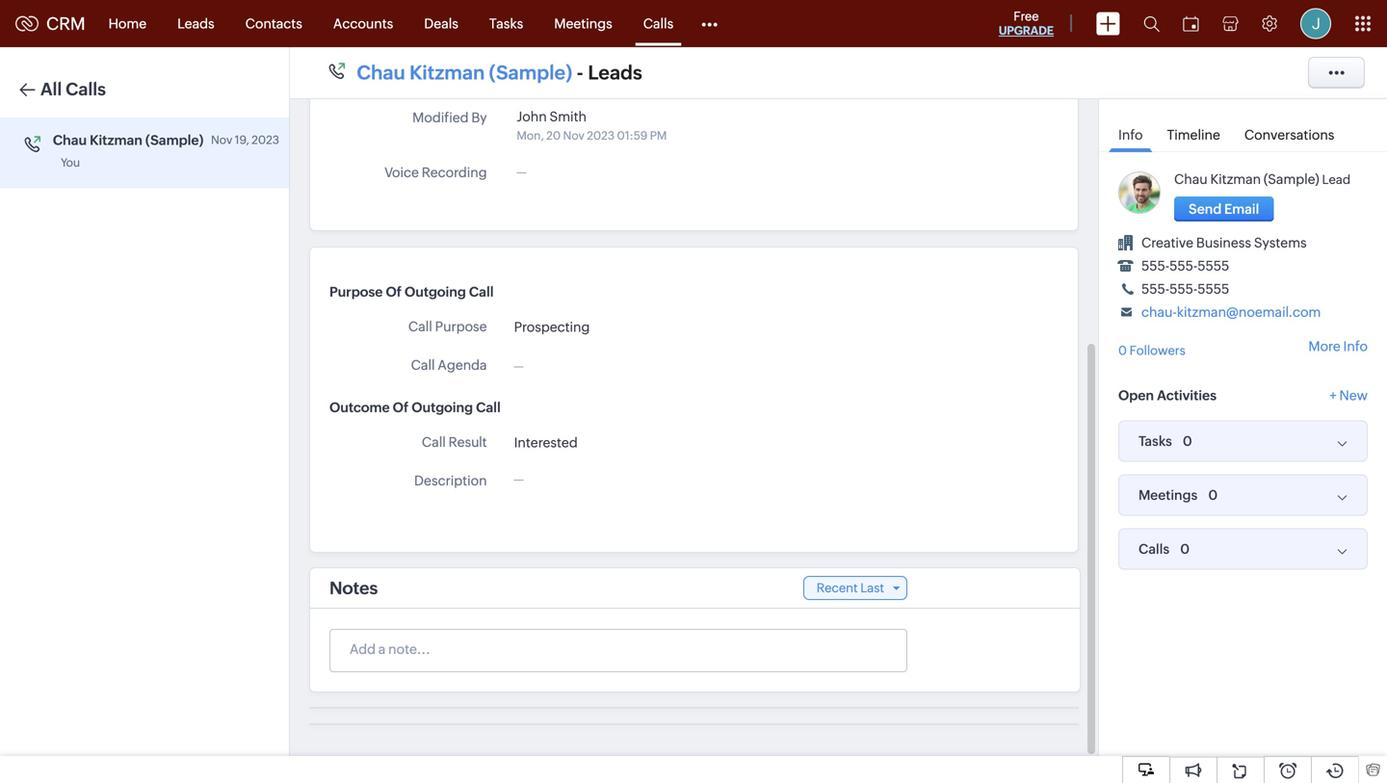 Task type: describe. For each thing, give the bounding box(es) containing it.
john smith mon, 20 nov 2023 01:59 pm
[[517, 109, 667, 142]]

contacts
[[245, 16, 302, 31]]

kitzman@noemail.com
[[1177, 305, 1321, 320]]

deals
[[424, 16, 459, 31]]

0 for meetings
[[1209, 488, 1218, 503]]

result
[[449, 435, 487, 450]]

outcome
[[330, 400, 390, 415]]

of for purpose
[[386, 284, 402, 300]]

chau kitzman (sample) lead
[[1175, 172, 1351, 187]]

by
[[472, 110, 487, 125]]

more info link
[[1309, 338, 1368, 354]]

recent last
[[817, 581, 885, 596]]

john
[[517, 109, 547, 124]]

tasks link
[[474, 0, 539, 47]]

home link
[[93, 0, 162, 47]]

chau kitzman (sample) link for chau kitzman (sample) lead
[[1175, 172, 1320, 187]]

1 horizontal spatial leads
[[588, 62, 643, 84]]

interested
[[514, 435, 578, 451]]

accounts
[[333, 16, 393, 31]]

chau for chau kitzman (sample) nov 19, 2023
[[53, 133, 87, 148]]

followers
[[1130, 344, 1186, 358]]

0 horizontal spatial tasks
[[489, 16, 524, 31]]

chau-kitzman@noemail.com link
[[1142, 305, 1321, 320]]

(sample) for lead
[[1264, 172, 1320, 187]]

free upgrade
[[999, 9, 1054, 37]]

19,
[[235, 133, 249, 146]]

crm link
[[15, 14, 85, 33]]

more
[[1309, 338, 1341, 354]]

systems
[[1255, 235, 1307, 251]]

(sample) for -
[[489, 62, 573, 84]]

+ new
[[1330, 388, 1368, 403]]

profile element
[[1289, 0, 1343, 47]]

chau kitzman (sample) - leads
[[357, 62, 643, 84]]

-
[[577, 62, 584, 84]]

call purpose
[[409, 319, 487, 334]]

modified by
[[413, 110, 487, 125]]

1 555-555-5555 from the top
[[1142, 258, 1230, 274]]

open
[[1119, 388, 1155, 403]]

search element
[[1132, 0, 1172, 47]]

crm
[[46, 14, 85, 33]]

agenda
[[438, 358, 487, 373]]

open activities
[[1119, 388, 1217, 403]]

calls inside calls link
[[643, 16, 674, 31]]

+
[[1330, 388, 1337, 403]]

more info
[[1309, 338, 1368, 354]]

home
[[108, 16, 147, 31]]

2 5555 from the top
[[1198, 281, 1230, 297]]

smith
[[550, 109, 587, 124]]

call for call result
[[422, 435, 446, 450]]

calls link
[[628, 0, 689, 47]]

voice
[[385, 165, 419, 180]]

0 vertical spatial purpose
[[330, 284, 383, 300]]

1 horizontal spatial info
[[1344, 338, 1368, 354]]

new
[[1340, 388, 1368, 403]]

meetings inside "link"
[[554, 16, 613, 31]]

description
[[414, 473, 487, 489]]

create menu image
[[1097, 12, 1121, 35]]

outgoing for purpose
[[405, 284, 466, 300]]

call up result
[[476, 400, 501, 415]]

call result
[[422, 435, 487, 450]]

0 for calls
[[1181, 542, 1190, 557]]

chau for chau kitzman (sample) lead
[[1175, 172, 1208, 187]]

chau-
[[1142, 305, 1177, 320]]

meetings link
[[539, 0, 628, 47]]

0 for tasks
[[1183, 434, 1193, 449]]

0 horizontal spatial calls
[[66, 80, 106, 99]]

kitzman for chau kitzman (sample) lead
[[1211, 172, 1262, 187]]

chau for chau kitzman (sample) - leads
[[357, 62, 405, 84]]

prospecting
[[514, 319, 590, 335]]

chau-kitzman@noemail.com
[[1142, 305, 1321, 320]]



Task type: locate. For each thing, give the bounding box(es) containing it.
0 vertical spatial info
[[1119, 127, 1143, 143]]

555-555-5555 down creative
[[1142, 258, 1230, 274]]

you
[[61, 156, 80, 169]]

chau kitzman (sample) nov 19, 2023
[[53, 133, 279, 148]]

2 vertical spatial chau
[[1175, 172, 1208, 187]]

lead
[[1323, 172, 1351, 187]]

info
[[1119, 127, 1143, 143], [1344, 338, 1368, 354]]

1 vertical spatial 555-555-5555
[[1142, 281, 1230, 297]]

creative
[[1142, 235, 1194, 251]]

recording
[[422, 165, 487, 180]]

1 vertical spatial (sample)
[[145, 133, 204, 148]]

profile image
[[1301, 8, 1332, 39]]

1 horizontal spatial 2023
[[587, 129, 615, 142]]

logo image
[[15, 16, 39, 31]]

0 vertical spatial 555-555-5555
[[1142, 258, 1230, 274]]

1 vertical spatial chau kitzman (sample) link
[[1175, 172, 1320, 187]]

leads link
[[162, 0, 230, 47]]

5555
[[1198, 258, 1230, 274], [1198, 281, 1230, 297]]

call for call agenda
[[411, 358, 435, 373]]

1 vertical spatial purpose
[[435, 319, 487, 334]]

2023 for (sample)
[[252, 133, 279, 146]]

leads inside leads link
[[177, 16, 215, 31]]

2 horizontal spatial (sample)
[[1264, 172, 1320, 187]]

5555 up chau-kitzman@noemail.com
[[1198, 281, 1230, 297]]

1 5555 from the top
[[1198, 258, 1230, 274]]

2 vertical spatial (sample)
[[1264, 172, 1320, 187]]

0 horizontal spatial leads
[[177, 16, 215, 31]]

chau kitzman (sample) link up by
[[357, 60, 573, 85]]

chau down timeline
[[1175, 172, 1208, 187]]

call
[[469, 284, 494, 300], [409, 319, 433, 334], [411, 358, 435, 373], [476, 400, 501, 415], [422, 435, 446, 450]]

conversations
[[1245, 127, 1335, 143]]

0 vertical spatial (sample)
[[489, 62, 573, 84]]

2023
[[587, 129, 615, 142], [252, 133, 279, 146]]

1 horizontal spatial purpose
[[435, 319, 487, 334]]

chau up the 'you'
[[53, 133, 87, 148]]

nov left 19,
[[211, 133, 232, 146]]

1 horizontal spatial calls
[[643, 16, 674, 31]]

calls
[[643, 16, 674, 31], [66, 80, 106, 99], [1139, 542, 1170, 557]]

deals link
[[409, 0, 474, 47]]

1 vertical spatial 5555
[[1198, 281, 1230, 297]]

1 vertical spatial info
[[1344, 338, 1368, 354]]

info right more
[[1344, 338, 1368, 354]]

timeline
[[1167, 127, 1221, 143]]

0 horizontal spatial chau
[[53, 133, 87, 148]]

0 horizontal spatial info
[[1119, 127, 1143, 143]]

2023 for mon,
[[587, 129, 615, 142]]

all
[[40, 80, 62, 99]]

modified
[[413, 110, 469, 125]]

1 vertical spatial outgoing
[[412, 400, 473, 415]]

(sample)
[[489, 62, 573, 84], [145, 133, 204, 148], [1264, 172, 1320, 187]]

2 horizontal spatial kitzman
[[1211, 172, 1262, 187]]

nov down smith
[[563, 129, 585, 142]]

01:59
[[617, 129, 648, 142]]

20
[[547, 129, 561, 142]]

leads right -
[[588, 62, 643, 84]]

business
[[1197, 235, 1252, 251]]

2 vertical spatial kitzman
[[1211, 172, 1262, 187]]

kitzman up modified by
[[410, 62, 485, 84]]

info link
[[1109, 114, 1153, 152]]

chau
[[357, 62, 405, 84], [53, 133, 87, 148], [1175, 172, 1208, 187]]

nov inside the chau kitzman (sample) nov 19, 2023
[[211, 133, 232, 146]]

0
[[1119, 344, 1127, 358], [1183, 434, 1193, 449], [1209, 488, 1218, 503], [1181, 542, 1190, 557]]

1 vertical spatial of
[[393, 400, 409, 415]]

chau kitzman (sample) link for leads
[[357, 60, 573, 85]]

tasks down open activities on the right of page
[[1139, 434, 1173, 449]]

1 vertical spatial calls
[[66, 80, 106, 99]]

0 horizontal spatial chau kitzman (sample) link
[[357, 60, 573, 85]]

outgoing
[[405, 284, 466, 300], [412, 400, 473, 415]]

1 horizontal spatial tasks
[[1139, 434, 1173, 449]]

1 horizontal spatial chau
[[357, 62, 405, 84]]

kitzman
[[410, 62, 485, 84], [90, 133, 142, 148], [1211, 172, 1262, 187]]

call left agenda at the top of the page
[[411, 358, 435, 373]]

info left timeline
[[1119, 127, 1143, 143]]

1 vertical spatial meetings
[[1139, 488, 1198, 503]]

of
[[386, 284, 402, 300], [393, 400, 409, 415]]

conversations link
[[1235, 114, 1345, 151]]

0 vertical spatial outgoing
[[405, 284, 466, 300]]

creative business systems
[[1142, 235, 1307, 251]]

555-555-5555
[[1142, 258, 1230, 274], [1142, 281, 1230, 297]]

kitzman down timeline
[[1211, 172, 1262, 187]]

0 vertical spatial leads
[[177, 16, 215, 31]]

(sample) left 19,
[[145, 133, 204, 148]]

555-
[[1142, 258, 1170, 274], [1170, 258, 1198, 274], [1142, 281, 1170, 297], [1170, 281, 1198, 297]]

notes
[[330, 578, 378, 598]]

purpose of outgoing call
[[330, 284, 494, 300]]

accounts link
[[318, 0, 409, 47]]

2023 right 19,
[[252, 133, 279, 146]]

purpose
[[330, 284, 383, 300], [435, 319, 487, 334]]

outgoing for result
[[412, 400, 473, 415]]

0 vertical spatial kitzman
[[410, 62, 485, 84]]

5555 down business
[[1198, 258, 1230, 274]]

contacts link
[[230, 0, 318, 47]]

pm
[[650, 129, 667, 142]]

voice recording
[[385, 165, 487, 180]]

(sample) up 'john' in the top left of the page
[[489, 62, 573, 84]]

0 vertical spatial chau
[[357, 62, 405, 84]]

1 horizontal spatial chau kitzman (sample) link
[[1175, 172, 1320, 187]]

tasks
[[489, 16, 524, 31], [1139, 434, 1173, 449]]

0 horizontal spatial meetings
[[554, 16, 613, 31]]

call left result
[[422, 435, 446, 450]]

mon,
[[517, 129, 544, 142]]

555-555-5555 up chau-
[[1142, 281, 1230, 297]]

call down purpose of outgoing call
[[409, 319, 433, 334]]

kitzman for chau kitzman (sample) nov 19, 2023
[[90, 133, 142, 148]]

0 followers
[[1119, 344, 1186, 358]]

search image
[[1144, 15, 1160, 32]]

activities
[[1157, 388, 1217, 403]]

of for outcome
[[393, 400, 409, 415]]

1 vertical spatial leads
[[588, 62, 643, 84]]

last
[[861, 581, 885, 596]]

None button
[[1175, 197, 1274, 222]]

2 vertical spatial calls
[[1139, 542, 1170, 557]]

chau kitzman (sample) link
[[357, 60, 573, 85], [1175, 172, 1320, 187]]

Other Modules field
[[689, 8, 731, 39]]

0 horizontal spatial purpose
[[330, 284, 383, 300]]

leads right the home link
[[177, 16, 215, 31]]

0 horizontal spatial (sample)
[[145, 133, 204, 148]]

1 horizontal spatial kitzman
[[410, 62, 485, 84]]

(sample) for nov
[[145, 133, 204, 148]]

free
[[1014, 9, 1039, 24]]

1 vertical spatial tasks
[[1139, 434, 1173, 449]]

tasks up chau kitzman (sample) - leads
[[489, 16, 524, 31]]

Add a note... field
[[331, 640, 906, 659]]

outgoing up the call result
[[412, 400, 473, 415]]

calendar image
[[1183, 16, 1200, 31]]

outcome of outgoing call
[[330, 400, 501, 415]]

call agenda
[[411, 358, 487, 373]]

(sample) down conversations
[[1264, 172, 1320, 187]]

call for call purpose
[[409, 319, 433, 334]]

0 vertical spatial tasks
[[489, 16, 524, 31]]

timeline link
[[1158, 114, 1230, 151]]

2 555-555-5555 from the top
[[1142, 281, 1230, 297]]

1 horizontal spatial (sample)
[[489, 62, 573, 84]]

create menu element
[[1085, 0, 1132, 47]]

meetings
[[554, 16, 613, 31], [1139, 488, 1198, 503]]

call up the call purpose
[[469, 284, 494, 300]]

all calls
[[40, 80, 106, 99]]

0 vertical spatial 5555
[[1198, 258, 1230, 274]]

nov
[[563, 129, 585, 142], [211, 133, 232, 146]]

chau kitzman (sample) link down conversations
[[1175, 172, 1320, 187]]

2 horizontal spatial chau
[[1175, 172, 1208, 187]]

upgrade
[[999, 24, 1054, 37]]

1 horizontal spatial meetings
[[1139, 488, 1198, 503]]

2 horizontal spatial calls
[[1139, 542, 1170, 557]]

kitzman down "all calls"
[[90, 133, 142, 148]]

2023 left 01:59
[[587, 129, 615, 142]]

1 horizontal spatial nov
[[563, 129, 585, 142]]

0 vertical spatial chau kitzman (sample) link
[[357, 60, 573, 85]]

kitzman for chau kitzman (sample) - leads
[[410, 62, 485, 84]]

recent
[[817, 581, 858, 596]]

0 horizontal spatial kitzman
[[90, 133, 142, 148]]

0 horizontal spatial 2023
[[252, 133, 279, 146]]

0 vertical spatial meetings
[[554, 16, 613, 31]]

outgoing up the call purpose
[[405, 284, 466, 300]]

nov inside john smith mon, 20 nov 2023 01:59 pm
[[563, 129, 585, 142]]

2023 inside john smith mon, 20 nov 2023 01:59 pm
[[587, 129, 615, 142]]

0 vertical spatial of
[[386, 284, 402, 300]]

leads
[[177, 16, 215, 31], [588, 62, 643, 84]]

chau down the accounts link
[[357, 62, 405, 84]]

0 vertical spatial calls
[[643, 16, 674, 31]]

1 vertical spatial chau
[[53, 133, 87, 148]]

1 vertical spatial kitzman
[[90, 133, 142, 148]]

0 horizontal spatial nov
[[211, 133, 232, 146]]

2023 inside the chau kitzman (sample) nov 19, 2023
[[252, 133, 279, 146]]



Task type: vqa. For each thing, say whether or not it's contained in the screenshot.
the top "Owner"
no



